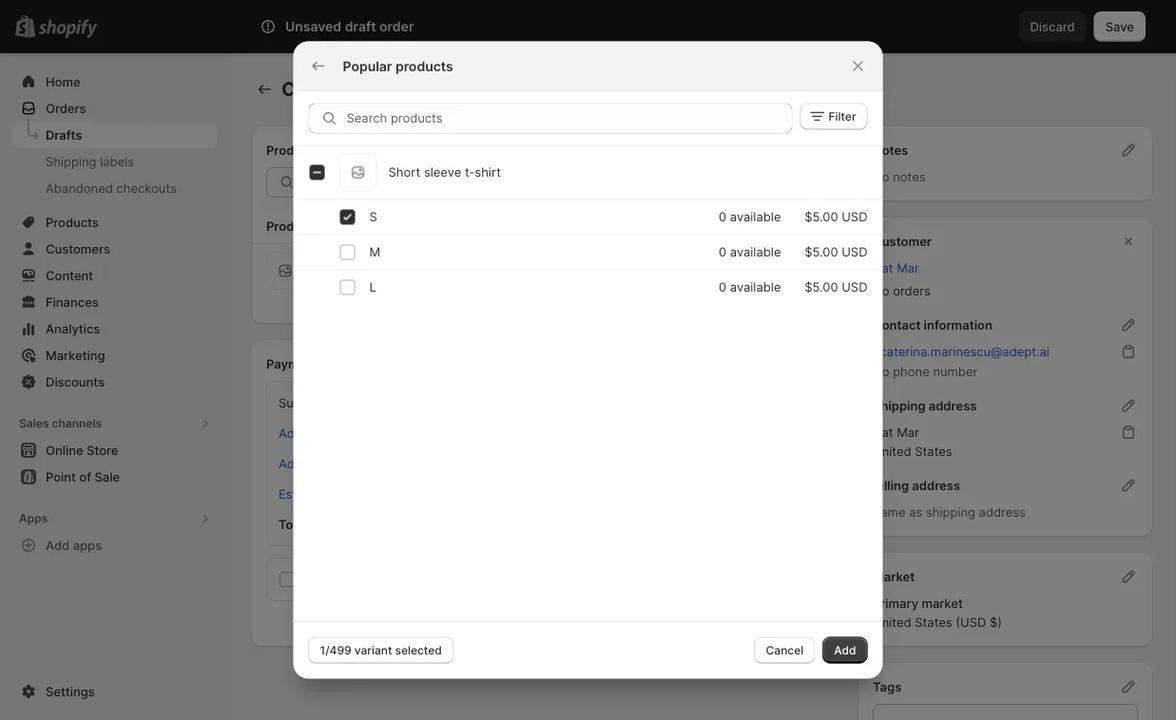 Task type: locate. For each thing, give the bounding box(es) containing it.
2 vertical spatial no
[[873, 364, 890, 379]]

1 vertical spatial 0 available
[[719, 245, 781, 260]]

2 0 from the top
[[719, 245, 727, 260]]

checkouts
[[117, 181, 177, 195]]

order right draft
[[379, 19, 414, 35]]

states for market
[[915, 615, 953, 630]]

2 states from the top
[[915, 615, 953, 630]]

2 available from the top
[[730, 245, 781, 260]]

1 $5.00 usd from the top
[[805, 210, 868, 224]]

united inside cat mar united states
[[873, 444, 912, 459]]

total down add custom item button
[[763, 219, 793, 233]]

1 $5.00 from the top
[[805, 210, 838, 224]]

1 vertical spatial 0
[[719, 245, 727, 260]]

cat down shipping address
[[873, 425, 893, 440]]

2 usd from the top
[[842, 245, 868, 260]]

0 available
[[719, 210, 781, 224], [719, 245, 781, 260], [719, 280, 781, 295]]

0 horizontal spatial custom
[[316, 254, 360, 269]]

available for s
[[730, 210, 781, 224]]

drafts link
[[11, 122, 217, 148]]

mar down shipping address
[[897, 425, 919, 440]]

apps
[[73, 538, 102, 553]]

cat mar united states
[[873, 425, 953, 459]]

united
[[873, 444, 912, 459], [873, 615, 912, 630]]

0 for l
[[719, 280, 727, 295]]

2 0 available from the top
[[719, 245, 781, 260]]

create
[[281, 78, 344, 101]]

$5.00 left customer
[[805, 245, 838, 260]]

$5.00
[[805, 210, 838, 224], [805, 245, 838, 260], [805, 280, 838, 295]]

1 vertical spatial no
[[873, 283, 890, 298]]

shipping down drafts
[[46, 154, 97, 169]]

orders
[[893, 283, 931, 298]]

0 vertical spatial 0
[[719, 210, 727, 224]]

0 vertical spatial address
[[929, 398, 977, 413]]

1 united from the top
[[873, 444, 912, 459]]

0 vertical spatial 0 available
[[719, 210, 781, 224]]

no left notes
[[873, 169, 890, 184]]

1 vertical spatial $1.00
[[316, 292, 347, 307]]

sleeve
[[424, 165, 461, 180]]

1 cat from the top
[[873, 261, 893, 275]]

cat inside cat mar no orders
[[873, 261, 893, 275]]

address right as
[[979, 505, 1026, 520]]

ecaterina.marinescu@adept.ai button
[[862, 339, 1061, 365]]

2 $5.00 usd from the top
[[805, 245, 868, 260]]

states for mar
[[915, 444, 953, 459]]

0 vertical spatial shipping
[[46, 154, 97, 169]]

0 vertical spatial no
[[873, 169, 890, 184]]

shipping right as
[[926, 505, 976, 520]]

short
[[388, 165, 421, 180]]

cat for cat mar united states
[[873, 425, 893, 440]]

2 vertical spatial shipping
[[926, 505, 976, 520]]

states
[[915, 444, 953, 459], [915, 615, 953, 630]]

2 no from the top
[[873, 283, 890, 298]]

ecaterina.marinescu@adept.ai
[[873, 344, 1050, 359]]

2 vertical spatial 0 available
[[719, 280, 781, 295]]

discounts link
[[11, 369, 217, 396]]

0 vertical spatial $5.00
[[805, 210, 838, 224]]

3 0 available from the top
[[719, 280, 781, 295]]

$5.00 usd for m
[[805, 245, 868, 260]]

labels
[[100, 154, 134, 169]]

1 mar from the top
[[897, 261, 919, 275]]

united for primary
[[873, 615, 912, 630]]

$5.00 down add custom item button
[[805, 210, 838, 224]]

channels
[[52, 417, 102, 431]]

0 for s
[[719, 210, 727, 224]]

draft
[[345, 19, 376, 35]]

1 vertical spatial states
[[915, 615, 953, 630]]

$5.00 for m
[[805, 245, 838, 260]]

$5.00 usd for l
[[805, 280, 868, 295]]

custom inside button
[[755, 143, 799, 157]]

total down add shipping or delivery button
[[279, 517, 308, 532]]

2 cat from the top
[[873, 425, 893, 440]]

2 mar from the top
[[897, 425, 919, 440]]

2 vertical spatial 0
[[719, 280, 727, 295]]

add discount
[[279, 426, 356, 441]]

mar up orders
[[897, 261, 919, 275]]

cat inside cat mar united states
[[873, 425, 893, 440]]

custom inside custom item does not require shipping
[[316, 254, 360, 269]]

1 vertical spatial mar
[[897, 425, 919, 440]]

address down "number"
[[929, 398, 977, 413]]

united up billing on the bottom of page
[[873, 444, 912, 459]]

2 vertical spatial $5.00
[[805, 280, 838, 295]]

usd for s
[[842, 210, 868, 224]]

0 vertical spatial united
[[873, 444, 912, 459]]

2 $5.00 from the top
[[805, 245, 838, 260]]

1 0 available from the top
[[719, 210, 781, 224]]

selected
[[395, 644, 442, 658]]

send
[[608, 616, 636, 630]]

no for no notes
[[873, 169, 890, 184]]

subtotal
[[279, 396, 328, 410]]

0 horizontal spatial shipping
[[46, 154, 97, 169]]

no
[[873, 169, 890, 184], [873, 283, 890, 298], [873, 364, 890, 379]]

0 vertical spatial custom
[[755, 143, 799, 157]]

shipping down discount
[[306, 456, 355, 471]]

shirt
[[475, 165, 501, 180]]

invoice
[[639, 616, 677, 630]]

$5.00 left cat mar no orders
[[805, 280, 838, 295]]

0 vertical spatial available
[[730, 210, 781, 224]]

0 vertical spatial states
[[915, 444, 953, 459]]

2 vertical spatial address
[[979, 505, 1026, 520]]

1 vertical spatial usd
[[842, 245, 868, 260]]

0 vertical spatial usd
[[842, 210, 868, 224]]

1 states from the top
[[915, 444, 953, 459]]

abandoned
[[46, 181, 113, 195]]

shipping for shipping address
[[873, 398, 926, 413]]

0 horizontal spatial $1.00
[[316, 292, 347, 307]]

no down cat mar link
[[873, 283, 890, 298]]

1 vertical spatial $5.00 usd
[[805, 245, 868, 260]]

information
[[924, 318, 993, 332]]

address
[[929, 398, 977, 413], [912, 478, 961, 493], [979, 505, 1026, 520]]

$5.00 for l
[[805, 280, 838, 295]]

shipping right the require
[[416, 273, 465, 288]]

united down primary
[[873, 615, 912, 630]]

abandoned checkouts link
[[11, 175, 217, 202]]

cancel button
[[755, 638, 815, 664]]

1 vertical spatial shipping
[[873, 398, 926, 413]]

order down 'popular'
[[349, 78, 399, 101]]

cat mar link
[[873, 261, 919, 275]]

save button
[[1094, 11, 1146, 42]]

1 vertical spatial cat
[[873, 425, 893, 440]]

0 vertical spatial $1.00
[[761, 260, 793, 274]]

1 horizontal spatial item
[[802, 143, 827, 157]]

0 vertical spatial mar
[[897, 261, 919, 275]]

1 vertical spatial total
[[279, 517, 308, 532]]

0 horizontal spatial total
[[279, 517, 308, 532]]

1 vertical spatial address
[[912, 478, 961, 493]]

add shipping or delivery button
[[267, 451, 432, 477]]

states down market
[[915, 615, 953, 630]]

address for billing address
[[912, 478, 961, 493]]

no left phone
[[873, 364, 890, 379]]

1 no from the top
[[873, 169, 890, 184]]

$1.00
[[761, 260, 793, 274], [316, 292, 347, 307]]

2 vertical spatial usd
[[842, 280, 868, 295]]

2 vertical spatial $5.00 usd
[[805, 280, 868, 295]]

0 vertical spatial item
[[802, 143, 827, 157]]

t-
[[465, 165, 475, 180]]

item down filter dropdown button
[[802, 143, 827, 157]]

1 vertical spatial available
[[730, 245, 781, 260]]

states inside cat mar united states
[[915, 444, 953, 459]]

address up same as shipping address at right
[[912, 478, 961, 493]]

3 no from the top
[[873, 364, 890, 379]]

settings
[[46, 685, 95, 699]]

1 vertical spatial custom
[[316, 254, 360, 269]]

1 vertical spatial united
[[873, 615, 912, 630]]

discount
[[306, 426, 356, 441]]

cat down customer
[[873, 261, 893, 275]]

variant
[[355, 644, 392, 658]]

usd
[[842, 210, 868, 224], [842, 245, 868, 260], [842, 280, 868, 295]]

united for cat
[[873, 444, 912, 459]]

usd for l
[[842, 280, 868, 295]]

mar inside cat mar united states
[[897, 425, 919, 440]]

1 usd from the top
[[842, 210, 868, 224]]

notes
[[893, 169, 926, 184]]

add for add apps
[[46, 538, 70, 553]]

search
[[343, 19, 384, 34]]

sales channels
[[19, 417, 102, 431]]

shipping
[[46, 154, 97, 169], [873, 398, 926, 413]]

0 vertical spatial cat
[[873, 261, 893, 275]]

shipping address
[[873, 398, 977, 413]]

custom
[[755, 143, 799, 157], [316, 254, 360, 269]]

united inside primary market united states (usd $)
[[873, 615, 912, 630]]

3 $5.00 from the top
[[805, 280, 838, 295]]

0 horizontal spatial shipping
[[306, 456, 355, 471]]

add inside button
[[728, 143, 752, 157]]

$5.00 usd
[[805, 210, 868, 224], [805, 245, 868, 260], [805, 280, 868, 295]]

3 0 from the top
[[719, 280, 727, 295]]

0 available for s
[[719, 210, 781, 224]]

0 vertical spatial shipping
[[416, 273, 465, 288]]

mar inside cat mar no orders
[[897, 261, 919, 275]]

2 vertical spatial available
[[730, 280, 781, 295]]

3 usd from the top
[[842, 280, 868, 295]]

1 horizontal spatial shipping
[[416, 273, 465, 288]]

drafts
[[46, 127, 82, 142]]

cat for cat mar no orders
[[873, 261, 893, 275]]

order
[[379, 19, 414, 35], [349, 78, 399, 101]]

add custom item
[[728, 143, 827, 157]]

1 vertical spatial order
[[349, 78, 399, 101]]

add inside button
[[834, 644, 856, 658]]

shipping inside custom item does not require shipping
[[416, 273, 465, 288]]

3 available from the top
[[730, 280, 781, 295]]

orders link
[[11, 95, 217, 122]]

1 available from the top
[[730, 210, 781, 224]]

discard link
[[1019, 11, 1087, 42]]

shipping down phone
[[873, 398, 926, 413]]

1 vertical spatial shipping
[[306, 456, 355, 471]]

available
[[730, 210, 781, 224], [730, 245, 781, 260], [730, 280, 781, 295]]

add shipping or delivery
[[279, 456, 420, 471]]

3 $5.00 usd from the top
[[805, 280, 868, 295]]

0 vertical spatial $5.00 usd
[[805, 210, 868, 224]]

primary
[[873, 596, 919, 611]]

tags
[[873, 680, 902, 695]]

sales channels button
[[11, 411, 217, 437]]

settings link
[[11, 679, 217, 706]]

1 horizontal spatial custom
[[755, 143, 799, 157]]

1 vertical spatial $5.00
[[805, 245, 838, 260]]

item up the require
[[363, 254, 390, 269]]

1 0 from the top
[[719, 210, 727, 224]]

states up billing address
[[915, 444, 953, 459]]

s
[[369, 210, 377, 224]]

shipping inside shipping labels link
[[46, 154, 97, 169]]

1 horizontal spatial total
[[763, 219, 793, 233]]

2 united from the top
[[873, 615, 912, 630]]

states inside primary market united states (usd $)
[[915, 615, 953, 630]]

1 horizontal spatial shipping
[[873, 398, 926, 413]]

1 vertical spatial item
[[363, 254, 390, 269]]

0 horizontal spatial item
[[363, 254, 390, 269]]



Task type: describe. For each thing, give the bounding box(es) containing it.
add apps button
[[11, 533, 217, 559]]

add button
[[823, 638, 868, 664]]

phone
[[893, 364, 930, 379]]

require
[[372, 273, 413, 288]]

m
[[369, 245, 380, 260]]

l
[[369, 280, 376, 295]]

same
[[873, 505, 906, 520]]

add discount button
[[267, 420, 367, 447]]

payment
[[266, 357, 319, 371]]

billing
[[873, 478, 909, 493]]

number
[[933, 364, 978, 379]]

apps button
[[11, 506, 217, 533]]

custom item does not require shipping
[[316, 254, 465, 288]]

search button
[[312, 11, 864, 42]]

1 horizontal spatial $1.00
[[761, 260, 793, 274]]

available for m
[[730, 245, 781, 260]]

no for no phone number
[[873, 364, 890, 379]]

$5.00 for s
[[805, 210, 838, 224]]

unsaved
[[285, 19, 342, 35]]

popular
[[343, 58, 392, 74]]

does
[[316, 273, 346, 288]]

$1.00 inside button
[[316, 292, 347, 307]]

$1.00 button
[[304, 286, 359, 313]]

item inside custom item does not require shipping
[[363, 254, 390, 269]]

2 horizontal spatial shipping
[[926, 505, 976, 520]]

Search products text field
[[347, 103, 793, 134]]

contact
[[873, 318, 921, 332]]

no inside cat mar no orders
[[873, 283, 890, 298]]

quantity
[[661, 219, 712, 233]]

as
[[909, 505, 923, 520]]

filter
[[829, 109, 856, 123]]

save
[[1106, 19, 1134, 34]]

0 available for m
[[719, 245, 781, 260]]

cat mar no orders
[[873, 261, 931, 298]]

not
[[349, 273, 368, 288]]

send invoice
[[608, 616, 677, 630]]

primary market united states (usd $)
[[873, 596, 1002, 630]]

$)
[[990, 615, 1002, 630]]

add custom item button
[[717, 137, 839, 164]]

add apps
[[46, 538, 102, 553]]

market
[[873, 570, 915, 584]]

notes
[[873, 143, 908, 157]]

$5.00 usd for s
[[805, 210, 868, 224]]

shipping labels
[[46, 154, 134, 169]]

(usd
[[956, 615, 986, 630]]

add for add custom item
[[728, 143, 752, 157]]

0 vertical spatial total
[[763, 219, 793, 233]]

shipping for shipping labels
[[46, 154, 97, 169]]

mar for orders
[[897, 261, 919, 275]]

popular products
[[343, 58, 453, 74]]

or
[[359, 456, 371, 471]]

customer
[[873, 234, 932, 249]]

contact information
[[873, 318, 993, 332]]

0 for m
[[719, 245, 727, 260]]

item inside button
[[802, 143, 827, 157]]

shipping inside add shipping or delivery button
[[306, 456, 355, 471]]

filter button
[[800, 103, 868, 130]]

create order
[[281, 78, 399, 101]]

discounts
[[46, 375, 105, 389]]

home
[[46, 74, 80, 89]]

add for add discount
[[279, 426, 302, 441]]

usd for m
[[842, 245, 868, 260]]

add for add shipping or delivery
[[279, 456, 302, 471]]

products
[[395, 58, 453, 74]]

products
[[266, 143, 320, 157]]

abandoned checkouts
[[46, 181, 177, 195]]

1/499
[[320, 644, 352, 658]]

shipping labels link
[[11, 148, 217, 175]]

popular products dialog
[[0, 41, 1176, 679]]

0 available for l
[[719, 280, 781, 295]]

short sleeve t-shirt
[[388, 165, 501, 180]]

home link
[[11, 68, 217, 95]]

address for shipping address
[[929, 398, 977, 413]]

market
[[922, 596, 963, 611]]

no notes
[[873, 169, 926, 184]]

mar for states
[[897, 425, 919, 440]]

same as shipping address
[[873, 505, 1026, 520]]

product
[[266, 219, 314, 233]]

0 vertical spatial order
[[379, 19, 414, 35]]

discard
[[1030, 19, 1075, 34]]

unsaved draft order
[[285, 19, 414, 35]]

cancel
[[766, 644, 804, 658]]

sales
[[19, 417, 49, 431]]

1/499 variant selected button
[[309, 638, 453, 664]]

delivery
[[374, 456, 420, 471]]

shopify image
[[38, 19, 97, 38]]

orders
[[46, 101, 86, 116]]

billing address
[[873, 478, 961, 493]]

apps
[[19, 512, 48, 526]]

available for l
[[730, 280, 781, 295]]



Task type: vqa. For each thing, say whether or not it's contained in the screenshot.
'Subtotal'
yes



